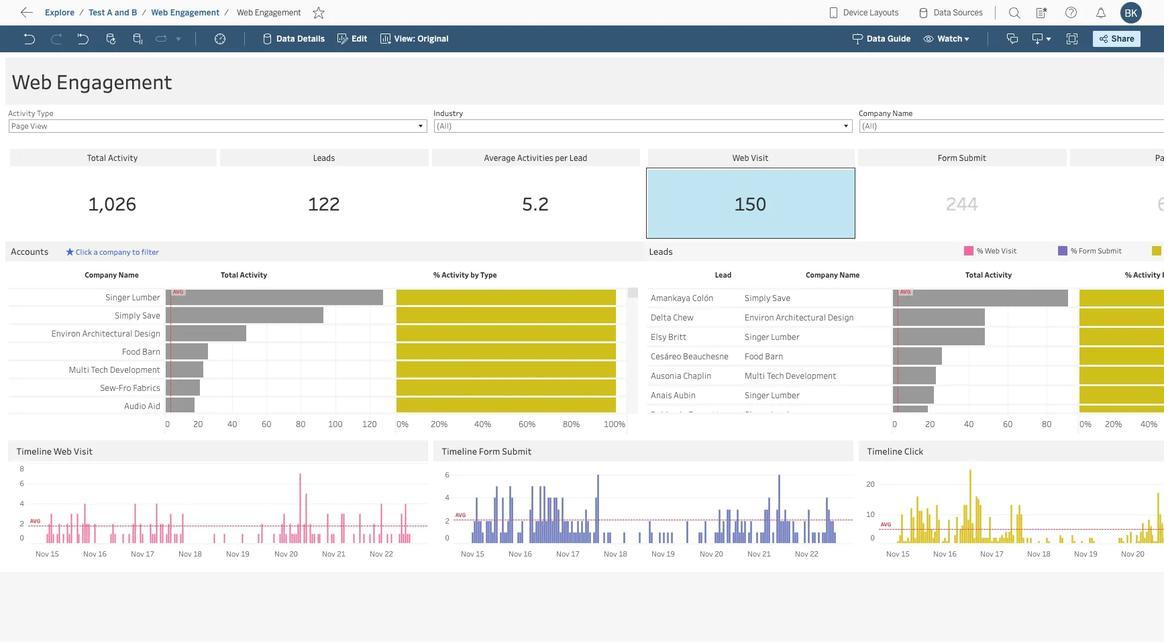 Task type: describe. For each thing, give the bounding box(es) containing it.
explore / test a and b / web engagement /
[[45, 8, 229, 17]]

2 engagement from the left
[[255, 8, 301, 17]]

test a and b link
[[88, 7, 138, 18]]

1 web from the left
[[151, 8, 168, 17]]

web engagement
[[237, 8, 301, 17]]

2 web from the left
[[237, 8, 253, 17]]

skip to content
[[35, 10, 115, 23]]

1 engagement from the left
[[170, 8, 220, 17]]

1 / from the left
[[79, 8, 84, 17]]

explore link
[[44, 7, 75, 18]]

web engagement link
[[151, 7, 220, 18]]

test
[[89, 8, 105, 17]]

3 / from the left
[[224, 8, 229, 17]]

content
[[74, 10, 115, 23]]



Task type: locate. For each thing, give the bounding box(es) containing it.
1 horizontal spatial /
[[142, 8, 147, 17]]

engagement
[[170, 8, 220, 17], [255, 8, 301, 17]]

web right b
[[151, 8, 168, 17]]

0 horizontal spatial engagement
[[170, 8, 220, 17]]

skip to content link
[[32, 7, 137, 25]]

web right web engagement link
[[237, 8, 253, 17]]

web engagement element
[[233, 8, 305, 17]]

2 / from the left
[[142, 8, 147, 17]]

/ right web engagement link
[[224, 8, 229, 17]]

skip
[[35, 10, 58, 23]]

to
[[60, 10, 71, 23]]

/ right b
[[142, 8, 147, 17]]

1 horizontal spatial web
[[237, 8, 253, 17]]

explore
[[45, 8, 75, 17]]

b
[[131, 8, 137, 17]]

/
[[79, 8, 84, 17], [142, 8, 147, 17], [224, 8, 229, 17]]

1 horizontal spatial engagement
[[255, 8, 301, 17]]

and
[[115, 8, 129, 17]]

web
[[151, 8, 168, 17], [237, 8, 253, 17]]

0 horizontal spatial web
[[151, 8, 168, 17]]

0 horizontal spatial /
[[79, 8, 84, 17]]

2 horizontal spatial /
[[224, 8, 229, 17]]

a
[[107, 8, 112, 17]]

/ left test
[[79, 8, 84, 17]]



Task type: vqa. For each thing, say whether or not it's contained in the screenshot.
Web
yes



